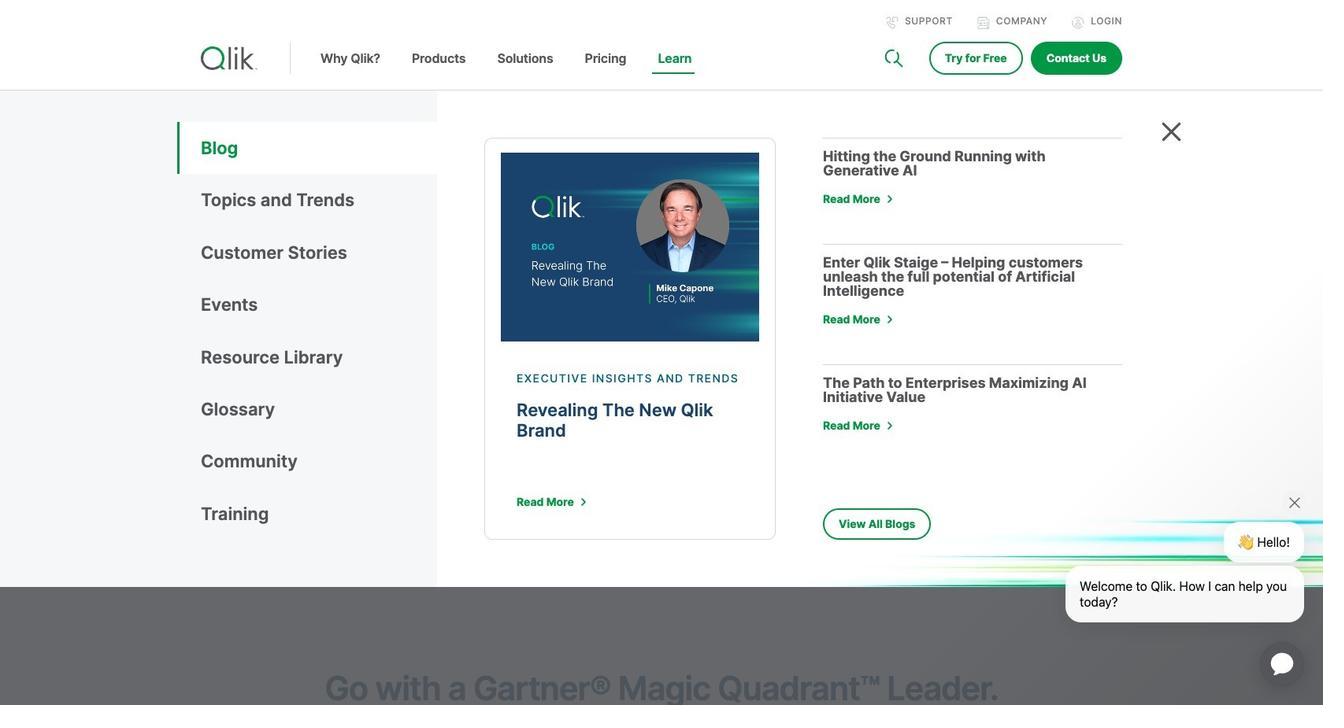 Task type: locate. For each thing, give the bounding box(es) containing it.
company image
[[977, 17, 990, 29]]

close search image
[[1162, 122, 1182, 142]]

application
[[1241, 624, 1323, 706]]

login image
[[1072, 17, 1085, 29]]



Task type: vqa. For each thing, say whether or not it's contained in the screenshot.
and within the the 'careers for the curious our vision is to empower a data-literate world, where everyone can use data to answer questions, shine a light on decision-making and solve their most challenging problems.'
no



Task type: describe. For each thing, give the bounding box(es) containing it.
qlik image
[[201, 46, 258, 70]]

support image
[[886, 17, 899, 29]]

headshot of mike capone, ceo, qlik and the text "revealing the new qlik brand" image
[[501, 153, 759, 342]]



